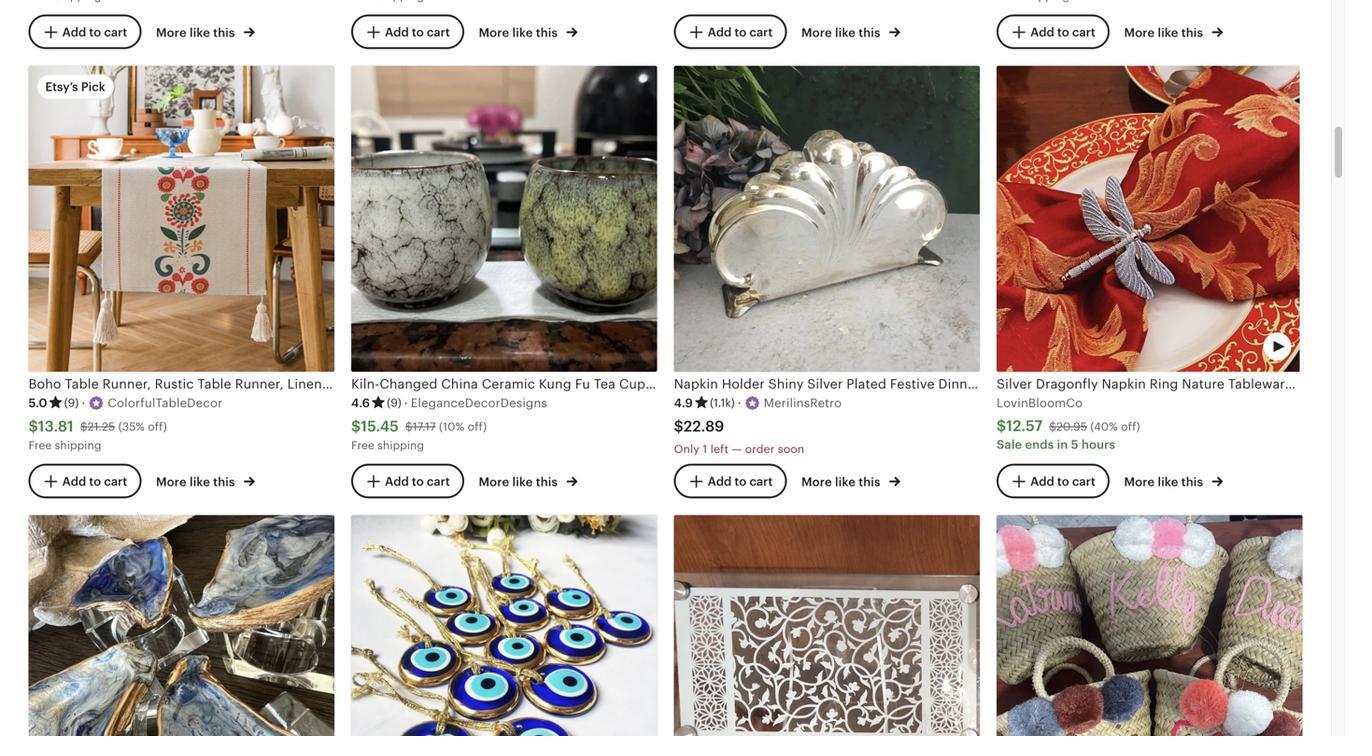 Task type: vqa. For each thing, say whether or not it's contained in the screenshot.
Glass and Papercut Tray, Papercut Tableware, Dessert Platter, Dresser Tray, Elegant and Unique Tableware, Glass Charcuterie Board image
yes



Task type: describe. For each thing, give the bounding box(es) containing it.
22.89
[[684, 418, 725, 435]]

free for 13.81
[[29, 439, 52, 452]]

$ 22.89 only 1 left — order soon
[[674, 418, 805, 455]]

· for 13.81
[[82, 396, 85, 410]]

left
[[711, 443, 729, 455]]

$ up ends
[[1050, 420, 1057, 433]]

13.81
[[38, 418, 74, 435]]

$ down 4.6
[[351, 418, 361, 435]]

15.45
[[361, 418, 399, 435]]

glass and papercut tray, papercut tableware, dessert platter, dresser tray, elegant and unique tableware, glass charcuterie board image
[[674, 515, 980, 736]]

$ right 15.45
[[405, 420, 413, 433]]

1
[[703, 443, 708, 455]]

etsy's
[[45, 80, 78, 94]]

$ 13.81 $ 21.25 (35% off) free shipping
[[29, 418, 167, 452]]

sale
[[997, 438, 1023, 452]]

(9) for 15.45
[[387, 397, 402, 409]]

pick
[[81, 80, 105, 94]]

20.95
[[1057, 420, 1088, 433]]

· for 15.45
[[404, 396, 408, 410]]

21.25
[[88, 420, 115, 433]]

product video element for silver dragonfly napkin ring nature tableware dragonfly napkin ring holiday dragonfly table decorations wedding anniversary napkin ring gift image
[[997, 66, 1303, 372]]

17.17
[[413, 420, 436, 433]]



Task type: locate. For each thing, give the bounding box(es) containing it.
(35%
[[118, 420, 145, 433]]

2 · from the left
[[404, 396, 408, 410]]

$ right 13.81
[[80, 420, 88, 433]]

shipping
[[55, 439, 101, 452], [378, 439, 424, 452]]

more
[[156, 26, 187, 40], [479, 26, 509, 40], [802, 26, 832, 40], [1125, 26, 1155, 40], [156, 475, 187, 489], [479, 475, 509, 489], [802, 475, 832, 489], [1125, 475, 1155, 489]]

ends
[[1026, 438, 1054, 452]]

boho table runner, rustic table runner, linen farmhouse table decor, vintage table runner, handmade table runner, soft table runner, gift image
[[29, 66, 335, 372]]

$ 12.57 $ 20.95 (40% off) sale ends in 5 hours
[[997, 418, 1141, 452]]

1 shipping from the left
[[55, 439, 101, 452]]

1 horizontal spatial product video element
[[674, 515, 980, 736]]

100pcs, wedding favors for guests, unique wedding favors, gold wedding favors, turkish evil eye, nazar boncuk, greek wedding favor, evil eye image
[[351, 515, 657, 736]]

(1.1k)
[[710, 397, 735, 409]]

off) right (10%
[[468, 420, 487, 433]]

4.9
[[674, 396, 693, 410]]

shipping down 13.81
[[55, 439, 101, 452]]

free inside $ 13.81 $ 21.25 (35% off) free shipping
[[29, 439, 52, 452]]

silver dragonfly napkin ring nature tableware dragonfly napkin ring holiday dragonfly table decorations wedding anniversary napkin ring gift image
[[997, 66, 1303, 372]]

0 horizontal spatial product video element
[[29, 515, 335, 736]]

(40%
[[1091, 420, 1118, 433]]

2 horizontal spatial off)
[[1122, 420, 1141, 433]]

5.0
[[29, 396, 47, 410]]

free down 15.45
[[351, 439, 375, 452]]

off) inside $ 13.81 $ 21.25 (35% off) free shipping
[[148, 420, 167, 433]]

off) inside '$ 15.45 $ 17.17 (10% off) free shipping'
[[468, 420, 487, 433]]

off) for 12.57
[[1122, 420, 1141, 433]]

product video element for tye dye oyster shell crystal napkin ring set (4)| coastal farmhouse boho decor| great hostess housewarming, foodie, or wedding gift 'image'
[[29, 515, 335, 736]]

order
[[745, 443, 775, 455]]

shipping for 15.45
[[378, 439, 424, 452]]

0 horizontal spatial shipping
[[55, 439, 101, 452]]

$ down 4.9
[[674, 418, 684, 435]]

$ 15.45 $ 17.17 (10% off) free shipping
[[351, 418, 487, 452]]

0 horizontal spatial free
[[29, 439, 52, 452]]

0 horizontal spatial ·
[[82, 396, 85, 410]]

2 (9) from the left
[[387, 397, 402, 409]]

1 horizontal spatial off)
[[468, 420, 487, 433]]

3 off) from the left
[[468, 420, 487, 433]]

free inside '$ 15.45 $ 17.17 (10% off) free shipping'
[[351, 439, 375, 452]]

free
[[29, 439, 52, 452], [351, 439, 375, 452]]

shipping inside $ 13.81 $ 21.25 (35% off) free shipping
[[55, 439, 101, 452]]

1 horizontal spatial (9)
[[387, 397, 402, 409]]

(9) up 15.45
[[387, 397, 402, 409]]

add to cart
[[62, 25, 127, 39], [385, 25, 450, 39], [708, 25, 773, 39], [1031, 25, 1096, 39], [62, 475, 127, 489], [385, 475, 450, 489], [708, 475, 773, 489], [1031, 475, 1096, 489]]

hours
[[1082, 438, 1116, 452]]

3 · from the left
[[738, 396, 742, 410]]

shipping inside '$ 15.45 $ 17.17 (10% off) free shipping'
[[378, 439, 424, 452]]

add to cart button
[[29, 14, 141, 49], [351, 14, 464, 49], [674, 14, 787, 49], [997, 14, 1110, 49], [29, 464, 141, 499], [351, 464, 464, 499], [674, 464, 787, 499], [997, 464, 1110, 499]]

shipping for 13.81
[[55, 439, 101, 452]]

kiln-changed china ceramic kung fu tea cups - porcelain pottery drinkware, coffee mug, wine mugs wholesale image
[[351, 66, 657, 372]]

product video element for glass and papercut tray, papercut tableware, dessert platter, dresser tray, elegant and unique tableware, glass charcuterie board image
[[674, 515, 980, 736]]

0 horizontal spatial off)
[[148, 420, 167, 433]]

off)
[[1122, 420, 1141, 433], [148, 420, 167, 433], [468, 420, 487, 433]]

off) for 13.81
[[148, 420, 167, 433]]

$ down 5.0
[[29, 418, 38, 435]]

1 off) from the left
[[1122, 420, 1141, 433]]

·
[[82, 396, 85, 410], [404, 396, 408, 410], [738, 396, 742, 410]]

2 shipping from the left
[[378, 439, 424, 452]]

etsy's pick
[[45, 80, 105, 94]]

· right the (1.1k)
[[738, 396, 742, 410]]

shipping down 15.45
[[378, 439, 424, 452]]

free down 13.81
[[29, 439, 52, 452]]

1 horizontal spatial free
[[351, 439, 375, 452]]

2 horizontal spatial ·
[[738, 396, 742, 410]]

· up '$ 15.45 $ 17.17 (10% off) free shipping'
[[404, 396, 408, 410]]

12.57
[[1007, 418, 1043, 435]]

· up $ 13.81 $ 21.25 (35% off) free shipping
[[82, 396, 85, 410]]

off) right (40%
[[1122, 420, 1141, 433]]

1 (9) from the left
[[64, 397, 79, 409]]

2 horizontal spatial product video element
[[997, 66, 1303, 372]]

cart
[[104, 25, 127, 39], [427, 25, 450, 39], [750, 25, 773, 39], [1073, 25, 1096, 39], [104, 475, 127, 489], [427, 475, 450, 489], [750, 475, 773, 489], [1073, 475, 1096, 489]]

off) for 15.45
[[468, 420, 487, 433]]

off) inside $ 12.57 $ 20.95 (40% off) sale ends in 5 hours
[[1122, 420, 1141, 433]]

(9) for 13.81
[[64, 397, 79, 409]]

(9)
[[64, 397, 79, 409], [387, 397, 402, 409]]

add
[[62, 25, 86, 39], [385, 25, 409, 39], [708, 25, 732, 39], [1031, 25, 1055, 39], [62, 475, 86, 489], [385, 475, 409, 489], [708, 475, 732, 489], [1031, 475, 1055, 489]]

2 off) from the left
[[148, 420, 167, 433]]

1 horizontal spatial shipping
[[378, 439, 424, 452]]

(10%
[[439, 420, 465, 433]]

1 · from the left
[[82, 396, 85, 410]]

like
[[190, 26, 210, 40], [513, 26, 533, 40], [835, 26, 856, 40], [1158, 26, 1179, 40], [190, 475, 210, 489], [513, 475, 533, 489], [835, 475, 856, 489], [1158, 475, 1179, 489]]

2 free from the left
[[351, 439, 375, 452]]

soon
[[778, 443, 805, 455]]

in
[[1057, 438, 1068, 452]]

tye dye oyster shell crystal napkin ring set (4)| coastal farmhouse boho decor| great hostess housewarming, foodie, or wedding gift image
[[29, 515, 335, 736]]

5
[[1072, 438, 1079, 452]]

this
[[213, 26, 235, 40], [536, 26, 558, 40], [859, 26, 881, 40], [1182, 26, 1204, 40], [213, 475, 235, 489], [536, 475, 558, 489], [859, 475, 881, 489], [1182, 475, 1204, 489]]

only
[[674, 443, 700, 455]]

1 horizontal spatial ·
[[404, 396, 408, 410]]

to
[[89, 25, 101, 39], [412, 25, 424, 39], [735, 25, 747, 39], [1058, 25, 1070, 39], [89, 475, 101, 489], [412, 475, 424, 489], [735, 475, 747, 489], [1058, 475, 1070, 489]]

—
[[732, 443, 742, 455]]

0 horizontal spatial (9)
[[64, 397, 79, 409]]

more like this
[[156, 26, 238, 40], [479, 26, 561, 40], [802, 26, 884, 40], [1125, 26, 1207, 40], [156, 475, 238, 489], [479, 475, 561, 489], [802, 475, 884, 489], [1125, 475, 1207, 489]]

$
[[997, 418, 1007, 435], [29, 418, 38, 435], [351, 418, 361, 435], [674, 418, 684, 435], [1050, 420, 1057, 433], [80, 420, 88, 433], [405, 420, 413, 433]]

free for 15.45
[[351, 439, 375, 452]]

(9) up 13.81
[[64, 397, 79, 409]]

4.6
[[351, 396, 370, 410]]

off) right (35%
[[148, 420, 167, 433]]

product video element
[[997, 66, 1303, 372], [29, 515, 335, 736], [674, 515, 980, 736]]

1 free from the left
[[29, 439, 52, 452]]

$ up sale
[[997, 418, 1007, 435]]

$ inside the $ 22.89 only 1 left — order soon
[[674, 418, 684, 435]]

wedding gift personalized mini straw basket, bridal bags,customized straw bag, custom beach bag,straw tote,beach straw bags,embroidered bags image
[[997, 515, 1303, 736]]

napkin holder shiny silver plated festive dinner table decor - vintage embossed metal - elegant antique tableware - swedish silverware image
[[674, 66, 980, 372]]

more like this link
[[156, 22, 255, 41], [479, 22, 578, 41], [802, 22, 901, 41], [1125, 22, 1224, 41], [156, 471, 255, 491], [479, 471, 578, 491], [802, 471, 901, 491], [1125, 471, 1224, 491]]



